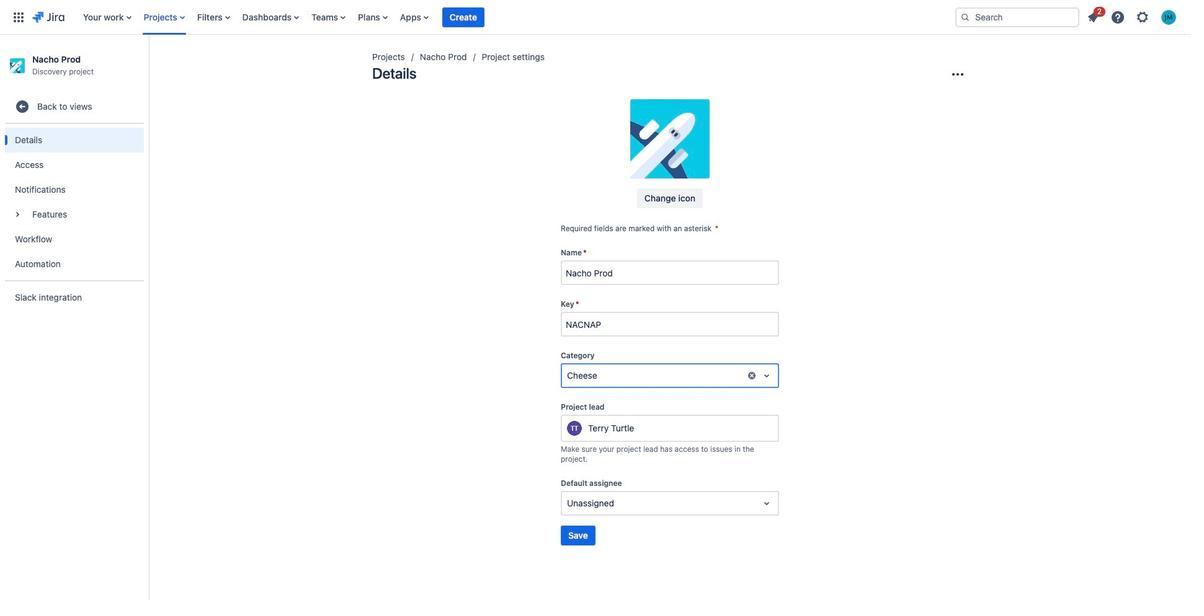 Task type: locate. For each thing, give the bounding box(es) containing it.
banner
[[0, 0, 1192, 35]]

settings image
[[1136, 10, 1151, 25]]

search image
[[961, 12, 971, 22]]

help image
[[1111, 10, 1126, 25]]

jira image
[[32, 10, 64, 25], [32, 10, 64, 25]]

2 open image from the top
[[760, 497, 774, 511]]

back to views image
[[15, 99, 30, 114]]

None search field
[[956, 7, 1080, 27]]

your profile and settings image
[[1162, 10, 1177, 25]]

1 vertical spatial open image
[[760, 497, 774, 511]]

group
[[5, 87, 144, 318], [5, 123, 144, 281]]

jira product discovery navigation element
[[0, 35, 149, 601]]

primary element
[[7, 0, 946, 34]]

project avatar image
[[631, 99, 710, 179]]

list item
[[442, 0, 485, 34], [1082, 5, 1106, 27]]

None field
[[562, 262, 778, 284], [562, 313, 778, 336], [562, 262, 778, 284], [562, 313, 778, 336]]

2 group from the top
[[5, 123, 144, 281]]

0 vertical spatial open image
[[760, 369, 774, 384]]

list
[[77, 0, 946, 34], [1082, 5, 1184, 28]]

open image
[[760, 369, 774, 384], [760, 497, 774, 511]]

None text field
[[567, 498, 570, 510]]



Task type: vqa. For each thing, say whether or not it's contained in the screenshot.
Your Work
no



Task type: describe. For each thing, give the bounding box(es) containing it.
notifications image
[[1086, 10, 1101, 25]]

0 horizontal spatial list
[[77, 0, 946, 34]]

appswitcher icon image
[[11, 10, 26, 25]]

1 horizontal spatial list
[[1082, 5, 1184, 28]]

1 horizontal spatial list item
[[1082, 5, 1106, 27]]

0 horizontal spatial list item
[[442, 0, 485, 34]]

current project sidebar image
[[135, 50, 163, 74]]

1 open image from the top
[[760, 369, 774, 384]]

more image
[[951, 67, 966, 82]]

clear image
[[747, 371, 757, 381]]

1 group from the top
[[5, 87, 144, 318]]

Search field
[[956, 7, 1080, 27]]



